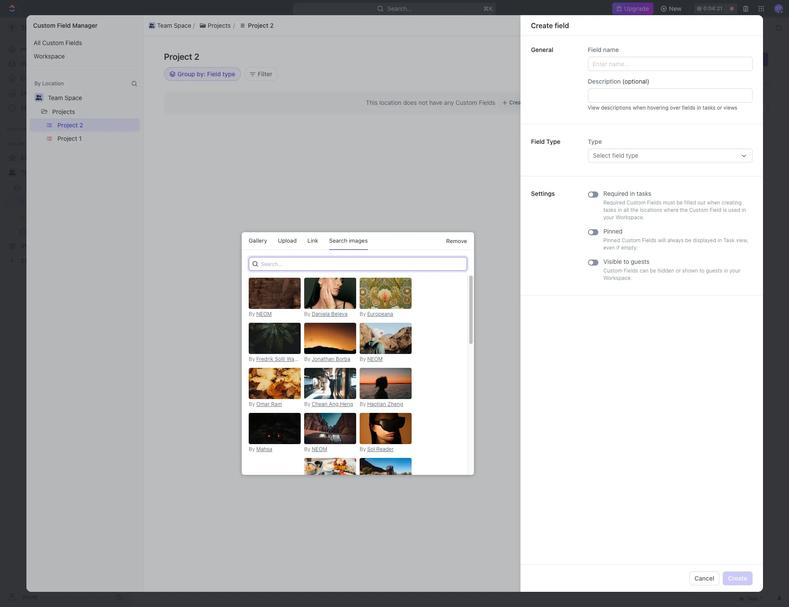 Task type: describe. For each thing, give the bounding box(es) containing it.
2 pinned from the top
[[603, 237, 620, 244]]

0 horizontal spatial project 2 button
[[54, 118, 139, 132]]

haotian
[[367, 401, 386, 407]]

0 horizontal spatial guests
[[631, 258, 650, 265]]

8686faf0v button
[[134, 254, 167, 265]]

by mahsa
[[249, 446, 272, 452]]

1 horizontal spatial projects button
[[195, 20, 235, 31]]

2 14 mins from the top
[[683, 214, 702, 221]]

eloisefrancis23@gmail.
[[612, 110, 671, 117]]

progress for 14 mins
[[626, 193, 647, 200]]

by for the omar ram "link"
[[249, 401, 255, 407]]

1 horizontal spatial /
[[184, 24, 185, 31]]

0 vertical spatial project 2 button
[[235, 20, 278, 31]]

by for jonathan borba link on the bottom of page
[[304, 356, 310, 362]]

over
[[670, 104, 681, 111]]

in inside the visible to guests custom fields can be hidden or shown to guests in your workspace.
[[724, 267, 728, 274]]

project 2 link for rightmost projects link
[[228, 23, 267, 33]]

16 for from
[[683, 96, 689, 103]]

add for add task
[[726, 55, 738, 63]]

cancel
[[695, 574, 714, 582]]

tag power
[[578, 228, 602, 234]]

projects inside tree
[[26, 183, 49, 191]]

images
[[349, 237, 368, 244]]

list link
[[193, 78, 205, 90]]

time
[[407, 301, 421, 309]]

by chean ang heng
[[304, 401, 353, 407]]

visible to guests custom fields can be hidden or shown to guests in your workspace.
[[603, 258, 740, 281]]

hide
[[450, 101, 461, 108]]

by for chean ang heng "link"
[[304, 401, 310, 407]]

2 from from the top
[[600, 131, 612, 137]]

in down com
[[620, 145, 624, 151]]

search
[[329, 237, 347, 244]]

locations
[[640, 207, 662, 213]]

upgrade link
[[612, 3, 653, 15]]

sol reader link
[[367, 446, 394, 452]]

visible
[[603, 258, 622, 265]]

dashboards
[[21, 89, 54, 97]]

link
[[307, 237, 318, 244]]

watcher:
[[589, 110, 610, 117]]

descriptions
[[601, 104, 631, 111]]

does
[[403, 99, 417, 106]]

power
[[587, 228, 602, 234]]

2 horizontal spatial projects link
[[187, 23, 223, 33]]

list
[[195, 80, 205, 87]]

by for the europeana link on the left
[[360, 311, 366, 317]]

list containing all custom fields
[[26, 36, 143, 63]]

send button
[[681, 562, 706, 576]]

2 horizontal spatial neom link
[[367, 356, 383, 362]]

1 vertical spatial guests
[[706, 267, 722, 274]]

custom field manager
[[33, 22, 97, 29]]

heng
[[340, 401, 353, 407]]

subtasks button
[[136, 398, 173, 414]]

always
[[667, 237, 684, 244]]

eloisefrancis23@gmail. com
[[551, 110, 671, 123]]

add task button
[[721, 52, 758, 66]]

displayed
[[693, 237, 716, 244]]

required in tasks required custom fields must be filled out when creating tasks in all the locations where the custom field is used in your workspace.
[[603, 190, 746, 221]]

projects link inside tree
[[26, 180, 101, 194]]

chean
[[312, 401, 327, 407]]

search images
[[329, 237, 368, 244]]

0 horizontal spatial user group image
[[138, 26, 143, 30]]

Search tasks... text field
[[681, 98, 768, 111]]

team inside tree
[[21, 169, 36, 176]]

complete
[[618, 214, 645, 221]]

1
[[79, 135, 82, 142]]

1 horizontal spatial user group image
[[149, 23, 155, 28]]

filled
[[684, 199, 696, 206]]

1 changed status from from the top
[[560, 96, 613, 103]]

by location
[[34, 80, 64, 87]]

remove
[[446, 237, 467, 244]]

fields inside the pinned pinned custom fields will always be displayed in task view, even if empty.
[[642, 237, 656, 244]]

1 14 mins from the top
[[683, 193, 702, 200]]

field for create new field
[[725, 53, 737, 60]]

manager
[[72, 22, 97, 29]]

0:04:21
[[703, 5, 723, 12]]

fields inside the visible to guests custom fields can be hidden or shown to guests in your workspace.
[[624, 267, 638, 274]]

field up all custom fields
[[57, 22, 71, 29]]

0 horizontal spatial field
[[555, 21, 569, 29]]

2 status from the top
[[584, 131, 599, 137]]

by neom for right neom link
[[360, 356, 383, 362]]

0 vertical spatial upload
[[278, 237, 297, 244]]

existing
[[641, 53, 663, 60]]

15 mins
[[684, 145, 702, 151]]

3 16 mins from the top
[[683, 110, 702, 117]]

new
[[711, 53, 723, 60]]

team space, , element
[[84, 32, 93, 41]]

here
[[289, 450, 300, 457]]

3 16 from the top
[[683, 110, 689, 117]]

search...
[[387, 5, 412, 12]]

to inside drop your files here to upload
[[301, 450, 306, 457]]

this location does not have any custom fields
[[366, 99, 495, 106]]

custom down out
[[689, 207, 708, 213]]

3 mins from the top
[[691, 110, 702, 117]]

solli
[[275, 356, 285, 362]]

2 14 from the top
[[683, 214, 689, 221]]

16 mins for from
[[683, 96, 702, 103]]

docs link
[[3, 71, 126, 85]]

empty.
[[621, 244, 638, 251]]

omar ram link
[[256, 401, 282, 407]]

by for the fredrik solli wandem link
[[249, 356, 255, 362]]

chean ang heng link
[[312, 401, 353, 407]]

is
[[723, 207, 727, 213]]

by omar ram
[[249, 401, 282, 407]]

dashboards link
[[3, 86, 126, 100]]

in left all
[[618, 207, 622, 213]]

by for daniela beleva link
[[304, 311, 310, 317]]

to do for 14
[[656, 214, 672, 221]]

⌘k
[[483, 5, 493, 12]]

description (optional)
[[588, 78, 649, 85]]

workspace. inside the visible to guests custom fields can be hidden or shown to guests in your workspace.
[[603, 275, 632, 281]]

sidebar navigation
[[0, 17, 130, 607]]

to do for 16
[[631, 96, 647, 103]]

0 vertical spatial when
[[633, 104, 646, 111]]

team inside list
[[157, 21, 172, 29]]

all custom fields button
[[30, 36, 139, 49]]

created
[[582, 33, 602, 39]]

5 from from the top
[[600, 214, 612, 221]]

send
[[686, 565, 700, 573]]

by neom for top neom link
[[249, 311, 272, 317]]

project 2 link for projects link to the middle
[[171, 32, 196, 40]]

4 from from the top
[[600, 193, 612, 200]]

board
[[162, 80, 179, 87]]

project 1 button
[[54, 132, 139, 145]]

5 mins from the top
[[691, 193, 702, 200]]

hidden
[[658, 267, 674, 274]]

ram
[[271, 401, 282, 407]]

5 status from the top
[[584, 214, 599, 221]]

field inside required in tasks required custom fields must be filled out when creating tasks in all the locations where the custom field is used in your workspace.
[[710, 207, 721, 213]]

in up all
[[620, 193, 624, 200]]

custom up all
[[627, 199, 646, 206]]

3 status from the top
[[584, 145, 599, 151]]

2 the from the left
[[680, 207, 688, 213]]

spaces
[[7, 140, 25, 147]]

0 horizontal spatial /
[[166, 32, 167, 40]]

16 mins for task
[[683, 82, 702, 89]]

views
[[724, 104, 737, 111]]

1 14 from the top
[[683, 193, 689, 200]]

add for add description
[[119, 371, 130, 378]]

in inside the pinned pinned custom fields will always be displayed in task view, even if empty.
[[718, 237, 722, 244]]

tree inside sidebar navigation
[[3, 151, 126, 268]]

new button
[[657, 2, 687, 16]]

fields right hide
[[479, 99, 495, 106]]

workspace button
[[30, 49, 139, 63]]

files
[[277, 450, 287, 457]]

your inside the visible to guests custom fields can be hidden or shown to guests in your workspace.
[[730, 267, 740, 274]]

beleva
[[331, 311, 348, 317]]

task inside the pinned pinned custom fields will always be displayed in task view, even if empty.
[[723, 237, 735, 244]]

europeana link
[[367, 311, 393, 317]]

project inside 'button'
[[57, 135, 77, 142]]

4 status from the top
[[584, 193, 599, 200]]

this
[[366, 99, 378, 106]]

be for custom
[[685, 237, 691, 244]]

Search... text field
[[253, 257, 464, 270]]

custom up "all" at top left
[[33, 22, 55, 29]]

omar
[[256, 401, 270, 407]]

field down created
[[588, 46, 602, 53]]

create one button
[[499, 97, 540, 108]]

field left "type"
[[531, 138, 545, 145]]

do for 16 mins
[[640, 96, 647, 103]]

attachments
[[102, 430, 149, 439]]

Enter name... text field
[[588, 57, 752, 71]]



Task type: vqa. For each thing, say whether or not it's contained in the screenshot.
eloisefrancis23@gmail.
yes



Task type: locate. For each thing, give the bounding box(es) containing it.
list containing team space
[[147, 20, 747, 31]]

by neom for the bottom neom link
[[304, 446, 327, 452]]

0 horizontal spatial upload
[[278, 237, 297, 244]]

this
[[581, 82, 590, 89]]

1 horizontal spatial field
[[665, 53, 677, 60]]

2 vertical spatial by neom
[[304, 446, 327, 452]]

1 horizontal spatial project 2 button
[[235, 20, 278, 31]]

location
[[42, 80, 64, 87]]

2 you from the top
[[551, 193, 560, 200]]

by daniela beleva
[[304, 311, 348, 317]]

progress
[[626, 145, 647, 151], [626, 193, 647, 200]]

/
[[184, 24, 185, 31], [225, 24, 227, 31], [166, 32, 167, 40]]

2 vertical spatial your
[[265, 450, 276, 457]]

0 vertical spatial do
[[640, 96, 647, 103]]

1 horizontal spatial your
[[603, 214, 614, 221]]

team space button down location
[[44, 91, 86, 104]]

0 horizontal spatial task
[[723, 237, 735, 244]]

1 you from the top
[[551, 145, 560, 151]]

team space
[[157, 21, 191, 29], [146, 24, 180, 31], [96, 32, 131, 40], [48, 94, 82, 101], [21, 169, 55, 176]]

field left is at right
[[710, 207, 721, 213]]

mahsa link
[[256, 446, 272, 452]]

to do up eloisefrancis23@gmail.
[[631, 96, 647, 103]]

add inside button
[[628, 53, 639, 60]]

be inside required in tasks required custom fields must be filled out when creating tasks in all the locations where the custom field is used in your workspace.
[[677, 199, 683, 206]]

you for 14 mins
[[551, 193, 560, 200]]

changed up tag
[[561, 214, 582, 221]]

board link
[[160, 78, 179, 90]]

1 in progress from the top
[[618, 145, 649, 151]]

shown
[[682, 267, 698, 274]]

0 vertical spatial guests
[[631, 258, 650, 265]]

3 changed status from from the top
[[560, 145, 613, 151]]

even
[[603, 244, 615, 251]]

0 vertical spatial task
[[739, 55, 753, 63]]

daniela
[[312, 311, 330, 317]]

tree containing team space
[[3, 151, 126, 268]]

0 horizontal spatial projects button
[[48, 104, 79, 118]]

if
[[616, 244, 620, 251]]

activity
[[720, 68, 736, 73]]

created
[[561, 82, 580, 89]]

2 changed status from from the top
[[560, 131, 613, 137]]

2 horizontal spatial your
[[730, 267, 740, 274]]

16 mins
[[683, 82, 702, 89], [683, 96, 702, 103], [683, 110, 702, 117]]

changed status from
[[560, 96, 613, 103], [560, 131, 613, 137], [560, 145, 613, 151], [560, 193, 613, 200], [560, 214, 613, 221]]

4 changed from the top
[[561, 193, 582, 200]]

in
[[697, 104, 701, 111], [620, 145, 624, 151], [630, 190, 635, 197], [620, 193, 624, 200], [618, 207, 622, 213], [742, 207, 746, 213], [718, 237, 722, 244], [724, 267, 728, 274]]

0 vertical spatial 14 mins
[[683, 193, 702, 200]]

neom right borba
[[367, 356, 383, 362]]

create one
[[509, 99, 537, 106]]

docs
[[21, 75, 35, 82]]

changed right "type"
[[561, 145, 582, 151]]

when inside required in tasks required custom fields must be filled out when creating tasks in all the locations where the custom field is used in your workspace.
[[707, 199, 720, 206]]

create inside button
[[691, 53, 710, 60]]

0 vertical spatial neom link
[[256, 311, 272, 317]]

where
[[664, 207, 678, 213]]

custom right any
[[456, 99, 477, 106]]

in right the displayed
[[718, 237, 722, 244]]

name
[[603, 46, 619, 53]]

table
[[263, 80, 278, 87]]

do down where
[[665, 214, 672, 221]]

view,
[[736, 237, 748, 244]]

team space button
[[147, 20, 193, 31], [44, 91, 86, 104]]

1 vertical spatial neom link
[[367, 356, 383, 362]]

your inside drop your files here to upload
[[265, 450, 276, 457]]

be for guests
[[650, 267, 656, 274]]

task sidebar navigation tab list
[[719, 52, 738, 103]]

0 vertical spatial you
[[551, 145, 560, 151]]

create right cancel
[[728, 574, 747, 582]]

task right task sidebar navigation tab list
[[739, 55, 753, 63]]

project 2 link
[[228, 23, 267, 33], [171, 32, 196, 40]]

project 1
[[57, 135, 82, 142]]

0 vertical spatial workspace.
[[616, 214, 644, 221]]

1 vertical spatial by neom
[[360, 356, 383, 362]]

0 horizontal spatial add
[[119, 371, 130, 378]]

0 horizontal spatial team space link
[[21, 166, 124, 179]]

custom inside button
[[42, 39, 64, 46]]

1 pinned from the top
[[603, 227, 623, 235]]

1 horizontal spatial the
[[680, 207, 688, 213]]

home
[[21, 45, 37, 52]]

create left one
[[509, 99, 526, 106]]

by for top neom link
[[249, 311, 255, 317]]

progress down eloisefrancis23@gmail.
[[626, 145, 647, 151]]

team space button up projects / project 2
[[147, 20, 193, 31]]

user group image
[[9, 170, 15, 175]]

1 vertical spatial in progress
[[618, 193, 649, 200]]

1 horizontal spatial be
[[677, 199, 683, 206]]

fields
[[65, 39, 82, 46], [479, 99, 495, 106], [647, 199, 662, 206], [642, 237, 656, 244], [624, 267, 638, 274]]

cancel button
[[689, 571, 719, 585]]

0 vertical spatial in progress
[[618, 145, 649, 151]]

task sidebar content section
[[533, 47, 715, 585]]

tasks right fields on the top of page
[[703, 104, 716, 111]]

2 vertical spatial list
[[26, 118, 143, 145]]

0 vertical spatial team space link
[[135, 23, 182, 33]]

field for add existing field
[[665, 53, 677, 60]]

1 vertical spatial pinned
[[603, 237, 620, 244]]

drop your files here to upload
[[252, 450, 325, 457]]

add task
[[726, 55, 753, 63]]

by neom down edit task name text box
[[249, 311, 272, 317]]

be right always
[[685, 237, 691, 244]]

1 horizontal spatial or
[[717, 104, 722, 111]]

0 vertical spatial tasks
[[703, 104, 716, 111]]

2 vertical spatial be
[[650, 267, 656, 274]]

neom down edit task name text box
[[256, 311, 272, 317]]

1 vertical spatial be
[[685, 237, 691, 244]]

add up the activity
[[726, 55, 738, 63]]

4 changed status from from the top
[[560, 193, 613, 200]]

by
[[34, 80, 41, 87], [249, 311, 255, 317], [304, 311, 310, 317], [360, 311, 366, 317], [249, 356, 255, 362], [304, 356, 310, 362], [360, 356, 366, 362], [249, 401, 255, 407], [304, 401, 310, 407], [360, 401, 366, 407], [249, 446, 255, 452], [304, 446, 310, 452], [360, 446, 366, 452]]

3 changed from the top
[[561, 145, 582, 151]]

gallery
[[249, 237, 267, 244]]

upload right here
[[308, 451, 325, 457]]

fields inside all custom fields button
[[65, 39, 82, 46]]

description
[[588, 78, 621, 85]]

in progress down eloisefrancis23@gmail.
[[618, 145, 649, 151]]

upload left link
[[278, 237, 297, 244]]

neom for right neom link
[[367, 356, 383, 362]]

project
[[248, 21, 268, 29], [239, 24, 259, 31], [171, 32, 191, 40], [150, 52, 189, 66], [164, 52, 192, 62], [57, 121, 78, 129], [57, 135, 77, 142]]

2 mins from the top
[[691, 96, 702, 103]]

invite
[[23, 593, 38, 600]]

fields left can
[[624, 267, 638, 274]]

0 horizontal spatial projects link
[[26, 180, 101, 194]]

0 vertical spatial 16 mins
[[683, 82, 702, 89]]

add inside button
[[119, 371, 130, 378]]

custom inside the pinned pinned custom fields will always be displayed in task view, even if empty.
[[622, 237, 641, 244]]

add description
[[119, 371, 163, 378]]

1 required from the top
[[603, 190, 628, 197]]

jonathan borba link
[[312, 356, 350, 362]]

2 vertical spatial tasks
[[603, 207, 616, 213]]

in progress up all
[[618, 193, 649, 200]]

neom for top neom link
[[256, 311, 272, 317]]

upload inside drop your files here to upload
[[308, 451, 325, 457]]

the down filled
[[680, 207, 688, 213]]

in right used
[[742, 207, 746, 213]]

to
[[620, 96, 626, 103], [633, 96, 639, 103], [649, 145, 654, 151], [649, 193, 654, 200], [645, 214, 651, 221], [658, 214, 664, 221], [624, 258, 629, 265], [700, 267, 704, 274], [301, 450, 306, 457]]

0 vertical spatial by neom
[[249, 311, 272, 317]]

when right out
[[707, 199, 720, 206]]

2 horizontal spatial /
[[225, 24, 227, 31]]

1 vertical spatial workspace.
[[603, 275, 632, 281]]

list containing project 2
[[26, 118, 143, 145]]

in right fields on the top of page
[[697, 104, 701, 111]]

must
[[663, 199, 675, 206]]

0 vertical spatial projects button
[[195, 20, 235, 31]]

0 horizontal spatial by neom
[[249, 311, 272, 317]]

1 horizontal spatial tasks
[[637, 190, 651, 197]]

tasks left all
[[603, 207, 616, 213]]

guests
[[631, 258, 650, 265], [706, 267, 722, 274]]

when left hovering
[[633, 104, 646, 111]]

workspace. inside required in tasks required custom fields must be filled out when creating tasks in all the locations where the custom field is used in your workspace.
[[616, 214, 644, 221]]

neom link right borba
[[367, 356, 383, 362]]

task inside button
[[739, 55, 753, 63]]

0 vertical spatial your
[[603, 214, 614, 221]]

be left filled
[[677, 199, 683, 206]]

3 from from the top
[[600, 145, 612, 151]]

progress for 15 mins
[[626, 145, 647, 151]]

6 mins from the top
[[691, 214, 702, 221]]

1 status from the top
[[584, 96, 599, 103]]

tree
[[3, 151, 126, 268]]

description
[[132, 371, 163, 378]]

create up general
[[531, 21, 553, 29]]

0 horizontal spatial tasks
[[603, 207, 616, 213]]

in right shown
[[724, 267, 728, 274]]

mins
[[691, 82, 702, 89], [691, 96, 702, 103], [691, 110, 702, 117], [691, 145, 702, 151], [691, 193, 702, 200], [691, 214, 702, 221]]

0 vertical spatial 14
[[683, 193, 689, 200]]

neom link down edit task name text box
[[256, 311, 272, 317]]

or left views
[[717, 104, 722, 111]]

by neom
[[249, 311, 272, 317], [360, 356, 383, 362], [304, 446, 327, 452]]

create for one
[[509, 99, 526, 106]]

by for the bottom neom link
[[304, 446, 310, 452]]

type
[[546, 138, 560, 145]]

hide button
[[446, 100, 465, 110]]

changed right settings
[[561, 193, 582, 200]]

14 mins right must
[[683, 193, 702, 200]]

add description button
[[105, 368, 471, 381]]

your down the view,
[[730, 267, 740, 274]]

be inside the visible to guests custom fields can be hidden or shown to guests in your workspace.
[[650, 267, 656, 274]]

create button
[[723, 571, 752, 585]]

daniela beleva link
[[312, 311, 348, 317]]

1 mins from the top
[[691, 82, 702, 89]]

0 vertical spatial neom
[[256, 311, 272, 317]]

upload button
[[308, 451, 325, 457]]

space inside tree
[[38, 169, 55, 176]]

calendar
[[221, 80, 247, 87]]

1 vertical spatial your
[[730, 267, 740, 274]]

in progress for 14 mins
[[618, 193, 649, 200]]

1 vertical spatial 16
[[683, 96, 689, 103]]

4 mins from the top
[[691, 145, 702, 151]]

to do down where
[[656, 214, 672, 221]]

workspace. down visible
[[603, 275, 632, 281]]

assignees
[[361, 101, 387, 108]]

2 progress from the top
[[626, 193, 647, 200]]

1 changed from the top
[[561, 96, 582, 103]]

guests right shown
[[706, 267, 722, 274]]

do
[[640, 96, 647, 103], [665, 214, 672, 221]]

projects inside list
[[208, 21, 231, 29]]

create field
[[531, 21, 569, 29]]

2 changed from the top
[[561, 131, 582, 137]]

fields inside required in tasks required custom fields must be filled out when creating tasks in all the locations where the custom field is used in your workspace.
[[647, 199, 662, 206]]

subtasks
[[140, 402, 169, 410]]

neom link right here
[[312, 446, 327, 452]]

create inside button
[[728, 574, 747, 582]]

1 horizontal spatial by neom
[[304, 446, 327, 452]]

create for field
[[531, 21, 553, 29]]

1 vertical spatial tasks
[[637, 190, 651, 197]]

settings
[[531, 190, 555, 197]]

your inside required in tasks required custom fields must be filled out when creating tasks in all the locations where the custom field is used in your workspace.
[[603, 214, 614, 221]]

or inside the visible to guests custom fields can be hidden or shown to guests in your workspace.
[[676, 267, 681, 274]]

zheng
[[388, 401, 403, 407]]

1 from from the top
[[600, 96, 612, 103]]

2 horizontal spatial tasks
[[703, 104, 716, 111]]

2 vertical spatial neom
[[312, 446, 327, 452]]

2 in progress from the top
[[618, 193, 649, 200]]

will
[[658, 237, 666, 244]]

2 vertical spatial 16 mins
[[683, 110, 702, 117]]

user group image
[[149, 23, 155, 28], [138, 26, 143, 30]]

add left description
[[119, 371, 130, 378]]

be inside the pinned pinned custom fields will always be displayed in task view, even if empty.
[[685, 237, 691, 244]]

fields left team space, , element
[[65, 39, 82, 46]]

fields up the locations
[[647, 199, 662, 206]]

0 horizontal spatial the
[[631, 207, 638, 213]]

neom right here
[[312, 446, 327, 452]]

projects button
[[195, 20, 235, 31], [48, 104, 79, 118]]

the up "complete"
[[631, 207, 638, 213]]

0 horizontal spatial project 2 link
[[171, 32, 196, 40]]

or left shown
[[676, 267, 681, 274]]

1 16 mins from the top
[[683, 82, 702, 89]]

1 horizontal spatial when
[[707, 199, 720, 206]]

add left existing
[[628, 53, 639, 60]]

0 horizontal spatial neom
[[256, 311, 272, 317]]

team space link
[[135, 23, 182, 33], [21, 166, 124, 179]]

2 horizontal spatial add
[[726, 55, 738, 63]]

changed down added at the right top of the page
[[561, 131, 582, 137]]

do up eloisefrancis23@gmail.
[[640, 96, 647, 103]]

create for new
[[691, 53, 710, 60]]

fields left will
[[642, 237, 656, 244]]

custom up the empty.
[[622, 237, 641, 244]]

0 vertical spatial list
[[147, 20, 747, 31]]

by haotian zheng
[[360, 401, 403, 407]]

create inside 'button'
[[509, 99, 526, 106]]

team space inside tree
[[21, 169, 55, 176]]

guests up can
[[631, 258, 650, 265]]

your left files
[[265, 450, 276, 457]]

sol
[[367, 446, 375, 452]]

2 16 mins from the top
[[683, 96, 702, 103]]

view
[[588, 104, 600, 111]]

14 left out
[[683, 193, 689, 200]]

1 the from the left
[[631, 207, 638, 213]]

1 horizontal spatial to do
[[656, 214, 672, 221]]

or for when
[[717, 104, 722, 111]]

be right can
[[650, 267, 656, 274]]

1 vertical spatial when
[[707, 199, 720, 206]]

by for right neom link
[[360, 356, 366, 362]]

do for 14 mins
[[665, 214, 672, 221]]

2 horizontal spatial neom
[[367, 356, 383, 362]]

1 horizontal spatial projects link
[[139, 32, 162, 40]]

list
[[147, 20, 747, 31], [26, 36, 143, 63], [26, 118, 143, 145]]

custom down visible
[[603, 267, 622, 274]]

1 vertical spatial projects button
[[48, 104, 79, 118]]

0 vertical spatial required
[[603, 190, 628, 197]]

custom up workspace
[[42, 39, 64, 46]]

in up "complete"
[[630, 190, 635, 197]]

1 vertical spatial neom
[[367, 356, 383, 362]]

by for mahsa link
[[249, 446, 255, 452]]

0 vertical spatial team space button
[[147, 20, 193, 31]]

fields
[[682, 104, 695, 111]]

1 horizontal spatial team space link
[[135, 23, 182, 33]]

(optional)
[[622, 78, 649, 85]]

or for guests
[[676, 267, 681, 274]]

custom inside the visible to guests custom fields can be hidden or shown to guests in your workspace.
[[603, 267, 622, 274]]

5 changed from the top
[[561, 214, 582, 221]]

0 horizontal spatial be
[[650, 267, 656, 274]]

2 horizontal spatial be
[[685, 237, 691, 244]]

1 16 from the top
[[683, 82, 689, 89]]

add inside button
[[726, 55, 738, 63]]

workspace. down all
[[616, 214, 644, 221]]

jonathan
[[312, 356, 334, 362]]

15
[[684, 145, 689, 151]]

1 horizontal spatial neom link
[[312, 446, 327, 452]]

16 for task
[[683, 82, 689, 89]]

space inside list
[[174, 21, 191, 29]]

task left the view,
[[723, 237, 735, 244]]

1 vertical spatial to do
[[656, 214, 672, 221]]

0 horizontal spatial neom link
[[256, 311, 272, 317]]

by for haotian zheng link
[[360, 401, 366, 407]]

reader
[[376, 446, 394, 452]]

by neom right here
[[304, 446, 327, 452]]

neom for the bottom neom link
[[312, 446, 327, 452]]

1 vertical spatial 16 mins
[[683, 96, 702, 103]]

drop
[[252, 450, 264, 457]]

1 horizontal spatial add
[[628, 53, 639, 60]]

0 vertical spatial to do
[[631, 96, 647, 103]]

share button
[[631, 29, 658, 43]]

by for sol reader link
[[360, 446, 366, 452]]

0 vertical spatial 16
[[683, 82, 689, 89]]

1 progress from the top
[[626, 145, 647, 151]]

0 horizontal spatial when
[[633, 104, 646, 111]]

progress up all
[[626, 193, 647, 200]]

you for 15 mins
[[551, 145, 560, 151]]

changed down the created
[[561, 96, 582, 103]]

1 vertical spatial required
[[603, 199, 625, 206]]

2 vertical spatial 16
[[683, 110, 689, 117]]

create left new
[[691, 53, 710, 60]]

projects
[[208, 21, 231, 29], [198, 24, 221, 31], [139, 32, 162, 40], [52, 108, 75, 115], [26, 183, 49, 191]]

general
[[531, 46, 553, 53]]

field type
[[531, 138, 560, 145]]

add for add existing field
[[628, 53, 639, 60]]

None text field
[[588, 88, 752, 103]]

1 vertical spatial list
[[26, 36, 143, 63]]

inbox
[[21, 60, 36, 67]]

in progress for 15 mins
[[618, 145, 649, 151]]

2 vertical spatial neom link
[[312, 446, 327, 452]]

1 horizontal spatial project 2 link
[[228, 23, 267, 33]]

0 horizontal spatial team space button
[[44, 91, 86, 104]]

attachments button
[[102, 424, 474, 445]]

table link
[[261, 78, 278, 90]]

0 horizontal spatial do
[[640, 96, 647, 103]]

2 required from the top
[[603, 199, 625, 206]]

team
[[157, 21, 172, 29], [146, 24, 161, 31], [96, 32, 111, 40], [48, 94, 63, 101], [21, 169, 36, 176]]

the
[[631, 207, 638, 213], [680, 207, 688, 213]]

Edit task name text field
[[102, 273, 474, 289]]

1 horizontal spatial do
[[665, 214, 672, 221]]

14 mins down filled
[[683, 214, 702, 221]]

1 horizontal spatial upload
[[308, 451, 325, 457]]

14 down filled
[[683, 214, 689, 221]]

upgrade
[[624, 5, 649, 12]]

by neom right borba
[[360, 356, 383, 362]]

1 vertical spatial do
[[665, 214, 672, 221]]

your left "complete"
[[603, 214, 614, 221]]

0 vertical spatial or
[[717, 104, 722, 111]]

1 vertical spatial team space link
[[21, 166, 124, 179]]

0 vertical spatial progress
[[626, 145, 647, 151]]

inbox link
[[3, 57, 126, 71]]

tasks up the locations
[[637, 190, 651, 197]]

5 changed status from from the top
[[560, 214, 613, 221]]

by fredrik solli wandem
[[249, 356, 308, 362]]

borba
[[336, 356, 350, 362]]

used
[[728, 207, 740, 213]]

2 16 from the top
[[683, 96, 689, 103]]



